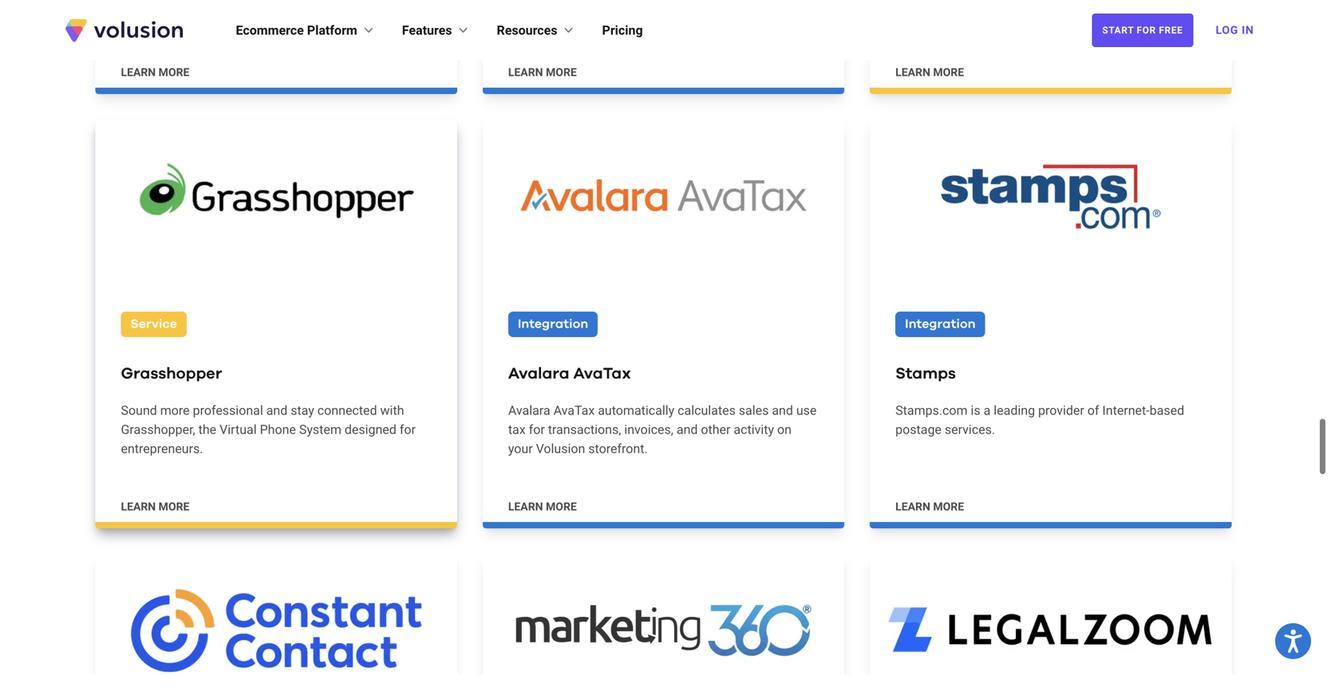 Task type: locate. For each thing, give the bounding box(es) containing it.
learn more
[[121, 66, 189, 79], [508, 66, 577, 79], [896, 66, 964, 79], [121, 501, 189, 514], [508, 501, 577, 514], [896, 501, 964, 514]]

and up quickbooks
[[264, 0, 285, 3]]

and down time
[[239, 7, 260, 22]]

avatax up transactions,
[[554, 403, 595, 418]]

webgility
[[121, 0, 173, 3]]

avalara inside avalara avatax automatically calculates sales and use tax for transactions, invoices, and other activity on your volusion storefront.
[[508, 403, 550, 418]]

the
[[198, 422, 216, 438]]

stay
[[291, 403, 314, 418]]

ecommerce platform
[[236, 23, 357, 38]]

your
[[172, 7, 197, 22], [508, 442, 533, 457]]

platform
[[307, 23, 357, 38]]

0 horizontal spatial for
[[400, 422, 416, 438]]

sound
[[121, 403, 157, 418]]

1 avalara from the top
[[508, 366, 570, 382]]

1 for from the left
[[400, 422, 416, 438]]

on
[[777, 422, 792, 438]]

and
[[264, 0, 285, 3], [239, 7, 260, 22], [266, 403, 287, 418], [772, 403, 793, 418], [677, 422, 698, 438]]

sales
[[739, 403, 769, 418]]

pricing link
[[602, 21, 643, 40]]

learn more link
[[483, 0, 844, 94], [870, 0, 1232, 94]]

log in
[[1216, 24, 1254, 37]]

legalzoom image
[[870, 554, 1232, 676]]

automatically
[[598, 403, 675, 418]]

stores
[[200, 7, 236, 22]]

1 vertical spatial avatax
[[554, 403, 595, 418]]

internet-
[[1102, 403, 1150, 418]]

avatax up automatically
[[573, 366, 631, 382]]

0 vertical spatial avalara
[[508, 366, 570, 382]]

resources button
[[497, 21, 577, 40]]

avatax
[[573, 366, 631, 382], [554, 403, 595, 418]]

1 vertical spatial your
[[508, 442, 533, 457]]

entrepreneurs.
[[121, 442, 203, 457]]

for right the tax
[[529, 422, 545, 438]]

avalara avatax
[[508, 366, 631, 382]]

0 vertical spatial avatax
[[573, 366, 631, 382]]

and up the phone
[[266, 403, 287, 418]]

saves
[[176, 0, 209, 3]]

grasshopper image
[[95, 120, 457, 274]]

a
[[984, 403, 991, 418]]

time
[[235, 0, 261, 3]]

and inside sound more professional and stay connected with grasshopper, the virtual phone system designed for entrepreneurs.
[[266, 403, 287, 418]]

grasshopper
[[121, 366, 222, 382]]

0 horizontal spatial integration
[[518, 318, 588, 331]]

integration up stamps
[[905, 318, 976, 331]]

integration for avalara avatax
[[518, 318, 588, 331]]

avalara for avalara avatax automatically calculates sales and use tax for transactions, invoices, and other activity on your volusion storefront.
[[508, 403, 550, 418]]

0 vertical spatial your
[[172, 7, 197, 22]]

avalara avatax image
[[483, 120, 844, 274]]

free
[[1159, 25, 1183, 36]]

1 horizontal spatial learn more link
[[870, 0, 1232, 94]]

pricing
[[602, 23, 643, 38]]

2 for from the left
[[529, 422, 545, 438]]

1 horizontal spatial for
[[529, 422, 545, 438]]

by
[[329, 0, 343, 3]]

start for free link
[[1092, 14, 1194, 47]]

learn
[[121, 66, 156, 79], [508, 66, 543, 79], [896, 66, 930, 79], [121, 501, 156, 514], [508, 501, 543, 514], [896, 501, 930, 514]]

integration
[[518, 318, 588, 331], [905, 318, 976, 331]]

1 vertical spatial avalara
[[508, 403, 550, 418]]

and down calculates on the right bottom
[[677, 422, 698, 438]]

2 avalara from the top
[[508, 403, 550, 418]]

0 horizontal spatial learn more link
[[483, 0, 844, 94]]

more
[[159, 66, 189, 79], [546, 66, 577, 79], [933, 66, 964, 79], [160, 403, 190, 418], [159, 501, 189, 514], [546, 501, 577, 514], [933, 501, 964, 514]]

ecommerce platform button
[[236, 21, 377, 40]]

1 horizontal spatial integration
[[905, 318, 976, 331]]

activity
[[734, 422, 774, 438]]

log in link
[[1206, 13, 1264, 48]]

1 integration from the left
[[518, 318, 588, 331]]

services.
[[945, 422, 995, 438]]

your down the tax
[[508, 442, 533, 457]]

learn more button
[[121, 65, 189, 81], [508, 65, 577, 81], [896, 65, 964, 81], [121, 499, 189, 515], [508, 499, 577, 515], [896, 499, 964, 515]]

invoices,
[[624, 422, 673, 438]]

money
[[288, 0, 326, 3]]

grasshopper,
[[121, 422, 195, 438]]

integration up avalara avatax
[[518, 318, 588, 331]]

2 integration from the left
[[905, 318, 976, 331]]

avalara
[[508, 366, 570, 382], [508, 403, 550, 418]]

and up on
[[772, 403, 793, 418]]

1 horizontal spatial your
[[508, 442, 533, 457]]

quickbooks
[[263, 7, 331, 22]]

stamps
[[896, 366, 956, 382]]

resources
[[497, 23, 557, 38]]

is
[[971, 403, 981, 418]]

for down the with
[[400, 422, 416, 438]]

calculates
[[678, 403, 736, 418]]

provider
[[1038, 403, 1084, 418]]

transactions,
[[548, 422, 621, 438]]

volusion
[[536, 442, 585, 457]]

for
[[400, 422, 416, 438], [529, 422, 545, 438]]

your down saves
[[172, 7, 197, 22]]

for
[[1137, 25, 1156, 36]]

avalara avatax automatically calculates sales and use tax for transactions, invoices, and other activity on your volusion storefront.
[[508, 403, 817, 457]]

avatax inside avalara avatax automatically calculates sales and use tax for transactions, invoices, and other activity on your volusion storefront.
[[554, 403, 595, 418]]

0 horizontal spatial your
[[172, 7, 197, 22]]

avatax for avalara avatax automatically calculates sales and use tax for transactions, invoices, and other activity on your volusion storefront.
[[554, 403, 595, 418]]



Task type: describe. For each thing, give the bounding box(es) containing it.
1 learn more link from the left
[[483, 0, 844, 94]]

for inside sound more professional and stay connected with grasshopper, the virtual phone system designed for entrepreneurs.
[[400, 422, 416, 438]]

avatax for avalara avatax
[[573, 366, 631, 382]]

sound more professional and stay connected with grasshopper, the virtual phone system designed for entrepreneurs.
[[121, 403, 416, 457]]

storefront.
[[588, 442, 648, 457]]

connected
[[317, 403, 377, 418]]

constant contact image
[[95, 554, 457, 676]]

virtual
[[220, 422, 257, 438]]

stamps image
[[870, 120, 1232, 274]]

log
[[1216, 24, 1239, 37]]

2 learn more link from the left
[[870, 0, 1232, 94]]

professional
[[193, 403, 263, 418]]

other
[[701, 422, 731, 438]]

tax
[[508, 422, 526, 438]]

postage
[[896, 422, 942, 438]]

between
[[121, 7, 169, 22]]

webgility saves you time and money by syncing data between your stores and quickbooks desktop.
[[121, 0, 418, 22]]

service
[[130, 318, 177, 331]]

in
[[1242, 24, 1254, 37]]

for inside avalara avatax automatically calculates sales and use tax for transactions, invoices, and other activity on your volusion storefront.
[[529, 422, 545, 438]]

designed
[[345, 422, 396, 438]]

marketing 360® image
[[483, 554, 844, 676]]

integration for stamps
[[905, 318, 976, 331]]

open accessibe: accessibility options, statement and help image
[[1284, 630, 1302, 654]]

your inside webgility saves you time and money by syncing data between your stores and quickbooks desktop.
[[172, 7, 197, 22]]

you
[[212, 0, 232, 3]]

your inside avalara avatax automatically calculates sales and use tax for transactions, invoices, and other activity on your volusion storefront.
[[508, 442, 533, 457]]

desktop.
[[334, 7, 384, 22]]

start
[[1102, 25, 1134, 36]]

phone
[[260, 422, 296, 438]]

start for free
[[1102, 25, 1183, 36]]

ecommerce
[[236, 23, 304, 38]]

more inside sound more professional and stay connected with grasshopper, the virtual phone system designed for entrepreneurs.
[[160, 403, 190, 418]]

data
[[393, 0, 418, 3]]

syncing
[[346, 0, 389, 3]]

with
[[380, 403, 404, 418]]

of
[[1088, 403, 1099, 418]]

use
[[796, 403, 817, 418]]

system
[[299, 422, 341, 438]]

stamps.com is a leading provider of internet-based postage services.
[[896, 403, 1184, 438]]

leading
[[994, 403, 1035, 418]]

features button
[[402, 21, 471, 40]]

avalara for avalara avatax
[[508, 366, 570, 382]]

stamps.com
[[896, 403, 968, 418]]

features
[[402, 23, 452, 38]]

based
[[1150, 403, 1184, 418]]



Task type: vqa. For each thing, say whether or not it's contained in the screenshot.
the top 'your'
yes



